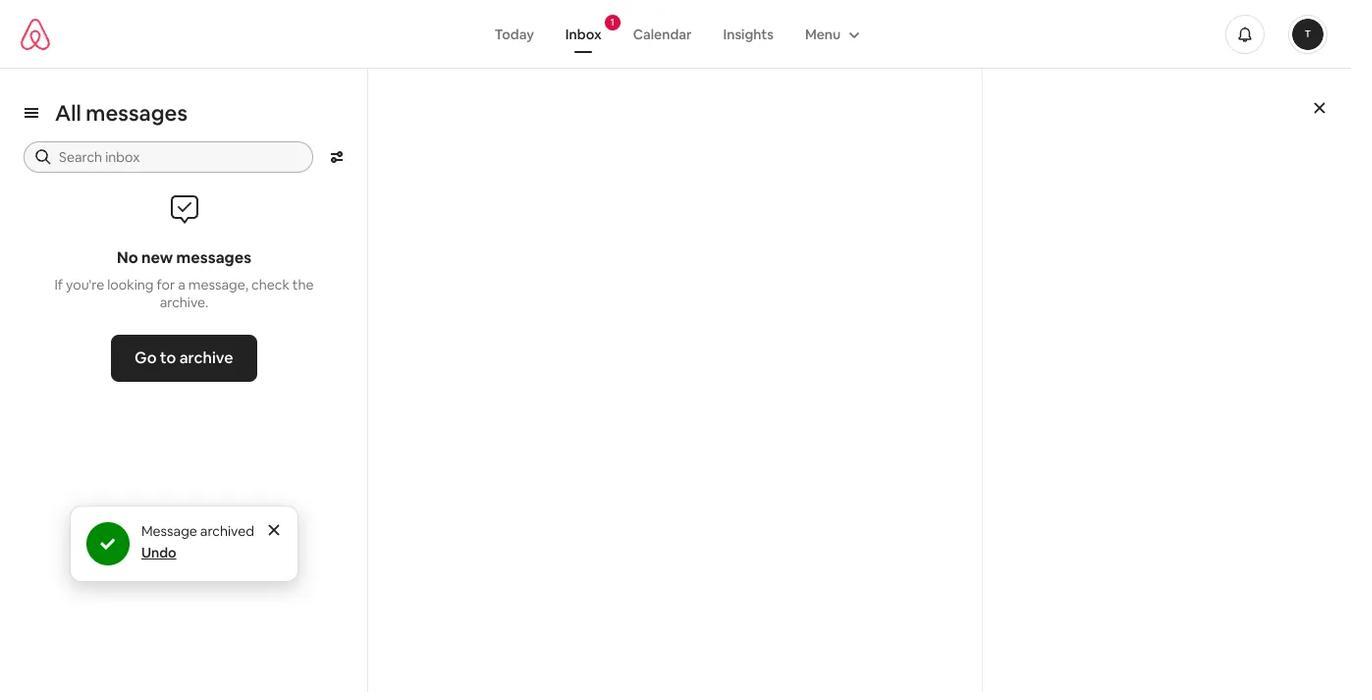 Task type: vqa. For each thing, say whether or not it's contained in the screenshot.
archive
yes



Task type: describe. For each thing, give the bounding box(es) containing it.
archive.
[[160, 294, 209, 311]]

menu button
[[790, 15, 873, 53]]

inbox 1 calendar
[[566, 15, 692, 43]]

if
[[54, 276, 63, 294]]

a
[[178, 276, 185, 294]]

no new messages if you're looking for a message, check the archive.
[[54, 248, 314, 311]]

all messages heading
[[55, 99, 188, 127]]

to
[[160, 348, 176, 368]]

archive
[[180, 348, 234, 368]]

0 vertical spatial messages
[[86, 99, 188, 127]]

undo button
[[141, 544, 176, 561]]

group containing message archived
[[70, 505, 299, 582]]

calendar link
[[618, 15, 708, 53]]

insights link
[[708, 15, 790, 53]]

the
[[293, 276, 314, 294]]

success image
[[100, 536, 116, 552]]

today link
[[479, 15, 550, 53]]

1
[[611, 15, 615, 28]]

all messages
[[55, 99, 188, 127]]

go to archive button
[[111, 335, 257, 382]]

all
[[55, 99, 81, 127]]

menu
[[805, 25, 841, 43]]

inbox
[[566, 25, 602, 43]]

no
[[117, 248, 138, 268]]



Task type: locate. For each thing, give the bounding box(es) containing it.
for
[[157, 276, 175, 294]]

message archived undo
[[141, 522, 254, 561]]

group
[[70, 505, 299, 582]]

today
[[495, 25, 534, 43]]

main navigation menu image
[[1293, 18, 1324, 50]]

messages up search text field
[[86, 99, 188, 127]]

messages
[[86, 99, 188, 127], [176, 248, 251, 268]]

insights
[[723, 25, 774, 43]]

messages up message,
[[176, 248, 251, 268]]

looking
[[107, 276, 154, 294]]

check
[[251, 276, 290, 294]]

calendar
[[633, 25, 692, 43]]

go
[[135, 348, 157, 368]]

you're
[[66, 276, 104, 294]]

message
[[141, 522, 197, 540]]

archived
[[200, 522, 254, 540]]

undo
[[141, 544, 176, 561]]

message,
[[188, 276, 248, 294]]

go to archive
[[135, 348, 234, 368]]

Search text field
[[59, 147, 300, 167]]

1 vertical spatial messages
[[176, 248, 251, 268]]

new
[[141, 248, 173, 268]]

messages inside no new messages if you're looking for a message, check the archive.
[[176, 248, 251, 268]]



